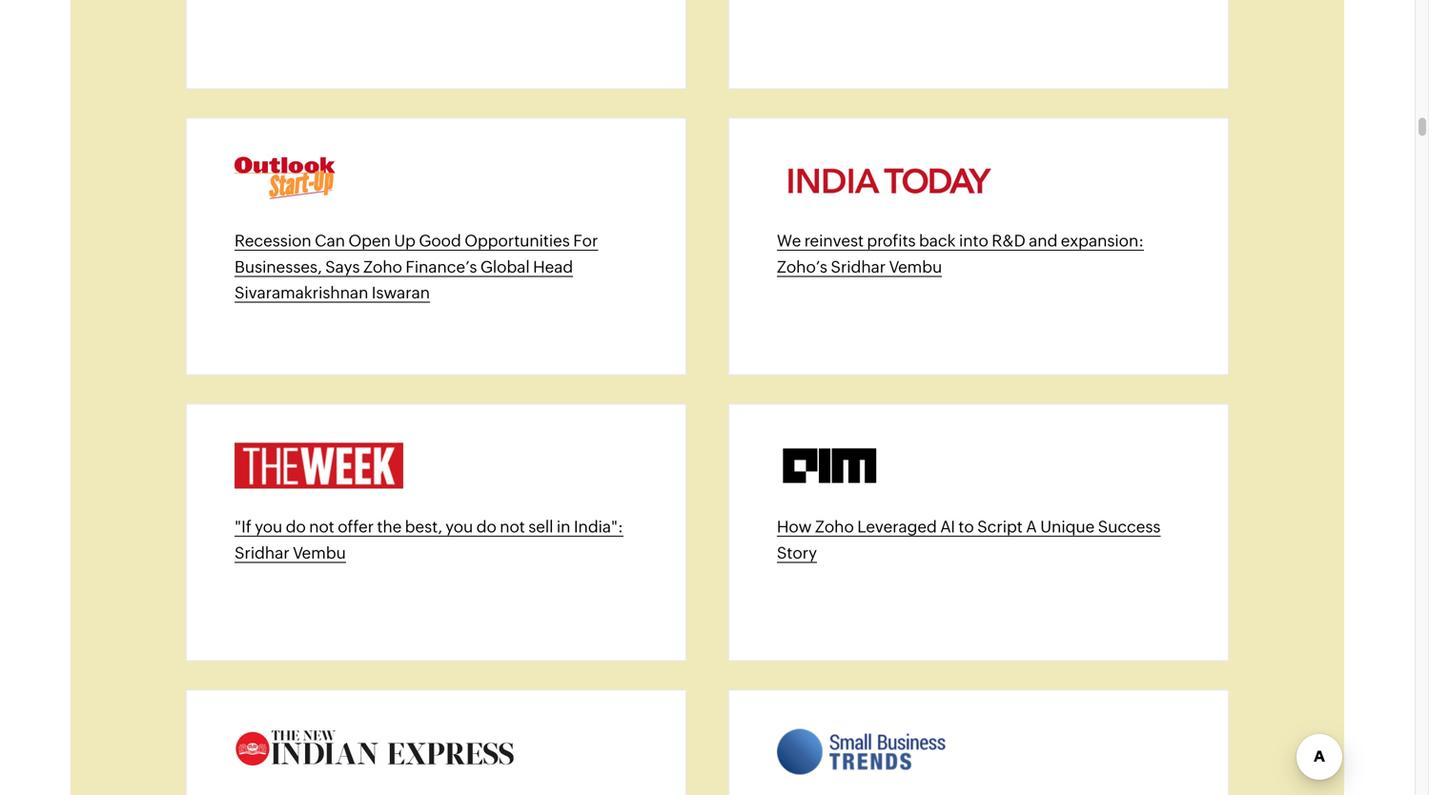 Task type: locate. For each thing, give the bounding box(es) containing it.
1 horizontal spatial vembu
[[889, 257, 942, 276]]

not left sell
[[500, 517, 525, 536]]

recession can open up good opportunities for businesses, says zoho finance's global head sivaramakrishnan iswaran
[[235, 231, 598, 302]]

sridhar down the reinvest
[[831, 257, 886, 276]]

vembu
[[889, 257, 942, 276], [293, 543, 346, 562]]

1 horizontal spatial do
[[477, 517, 497, 536]]

you
[[255, 517, 283, 536], [446, 517, 473, 536]]

do right "if
[[286, 517, 306, 536]]

a
[[1026, 517, 1037, 536]]

to
[[959, 517, 974, 536]]

0 horizontal spatial do
[[286, 517, 306, 536]]

2 not from the left
[[500, 517, 525, 536]]

2 you from the left
[[446, 517, 473, 536]]

zoho_general_pages image
[[235, 157, 336, 203], [777, 157, 998, 203], [235, 443, 403, 489], [777, 443, 882, 489], [235, 729, 517, 766], [777, 729, 946, 775]]

success
[[1098, 517, 1161, 536]]

vembu inside "if you do not offer the best, you do not sell in india": sridhar vembu
[[293, 543, 346, 562]]

0 horizontal spatial vembu
[[293, 543, 346, 562]]

1 vertical spatial sridhar
[[235, 543, 290, 562]]

2 do from the left
[[477, 517, 497, 536]]

1 horizontal spatial not
[[500, 517, 525, 536]]

zoho_general_pages image for zoho
[[777, 443, 882, 489]]

sridhar inside "if you do not offer the best, you do not sell in india": sridhar vembu
[[235, 543, 290, 562]]

zoho right 'how'
[[815, 517, 854, 536]]

how zoho leveraged ai to script a unique success story link
[[777, 517, 1161, 563]]

1 horizontal spatial you
[[446, 517, 473, 536]]

recession can open up good opportunities for businesses, says zoho finance's global head sivaramakrishnan iswaran link
[[235, 231, 598, 303]]

do left sell
[[477, 517, 497, 536]]

zoho down open at the top left
[[363, 257, 402, 276]]

sridhar inside the we reinvest profits back into r&d and expansion: zoho's sridhar vembu
[[831, 257, 886, 276]]

offer
[[338, 517, 374, 536]]

1 horizontal spatial zoho
[[815, 517, 854, 536]]

up
[[394, 231, 416, 250]]

not
[[309, 517, 335, 536], [500, 517, 525, 536]]

0 horizontal spatial sridhar
[[235, 543, 290, 562]]

and
[[1029, 231, 1058, 250]]

0 vertical spatial sridhar
[[831, 257, 886, 276]]

finance's
[[406, 257, 477, 276]]

"if you do not offer the best, you do not sell in india": sridhar vembu link
[[235, 517, 624, 563]]

you right "if
[[255, 517, 283, 536]]

zoho's
[[777, 257, 828, 276]]

global
[[480, 257, 530, 276]]

0 horizontal spatial not
[[309, 517, 335, 536]]

sridhar down "if
[[235, 543, 290, 562]]

zoho_general_pages image for reinvest
[[777, 157, 998, 203]]

says
[[325, 257, 360, 276]]

script
[[978, 517, 1023, 536]]

0 vertical spatial zoho
[[363, 257, 402, 276]]

zoho_general_pages image for can
[[235, 157, 336, 203]]

good
[[419, 231, 461, 250]]

1 vertical spatial zoho
[[815, 517, 854, 536]]

you right best, at the left bottom
[[446, 517, 473, 536]]

0 vertical spatial vembu
[[889, 257, 942, 276]]

0 horizontal spatial zoho
[[363, 257, 402, 276]]

1 vertical spatial vembu
[[293, 543, 346, 562]]

we reinvest profits back into r&d and expansion: zoho's sridhar vembu
[[777, 231, 1144, 276]]

sridhar
[[831, 257, 886, 276], [235, 543, 290, 562]]

not left offer
[[309, 517, 335, 536]]

vembu down offer
[[293, 543, 346, 562]]

1 horizontal spatial sridhar
[[831, 257, 886, 276]]

do
[[286, 517, 306, 536], [477, 517, 497, 536]]

vembu down back
[[889, 257, 942, 276]]

0 horizontal spatial you
[[255, 517, 283, 536]]

zoho
[[363, 257, 402, 276], [815, 517, 854, 536]]

zoho inside recession can open up good opportunities for businesses, says zoho finance's global head sivaramakrishnan iswaran
[[363, 257, 402, 276]]



Task type: vqa. For each thing, say whether or not it's contained in the screenshot.
Pricing
no



Task type: describe. For each thing, give the bounding box(es) containing it.
the
[[377, 517, 402, 536]]

sivaramakrishnan
[[235, 283, 368, 302]]

leveraged
[[858, 517, 937, 536]]

zoho inside how zoho leveraged ai to script a unique success story
[[815, 517, 854, 536]]

r&d
[[992, 231, 1026, 250]]

head
[[533, 257, 573, 276]]

best,
[[405, 517, 442, 536]]

open
[[349, 231, 391, 250]]

back
[[919, 231, 956, 250]]

into
[[959, 231, 989, 250]]

reinvest
[[805, 231, 864, 250]]

opportunities
[[465, 231, 570, 250]]

1 you from the left
[[255, 517, 283, 536]]

1 not from the left
[[309, 517, 335, 536]]

zoho_general_pages image for you
[[235, 443, 403, 489]]

ai
[[941, 517, 956, 536]]

1 do from the left
[[286, 517, 306, 536]]

sell
[[529, 517, 554, 536]]

for
[[573, 231, 598, 250]]

iswaran
[[372, 283, 430, 302]]

how zoho leveraged ai to script a unique success story
[[777, 517, 1161, 562]]

story
[[777, 543, 817, 562]]

"if
[[235, 517, 252, 536]]

expansion:
[[1061, 231, 1144, 250]]

india":
[[574, 517, 624, 536]]

we
[[777, 231, 801, 250]]

businesses,
[[235, 257, 322, 276]]

vembu inside the we reinvest profits back into r&d and expansion: zoho's sridhar vembu
[[889, 257, 942, 276]]

in
[[557, 517, 571, 536]]

can
[[315, 231, 345, 250]]

profits
[[867, 231, 916, 250]]

recession
[[235, 231, 312, 250]]

how
[[777, 517, 812, 536]]

we reinvest profits back into r&d and expansion: zoho's sridhar vembu link
[[777, 231, 1144, 277]]

"if you do not offer the best, you do not sell in india": sridhar vembu
[[235, 517, 624, 562]]

unique
[[1041, 517, 1095, 536]]



